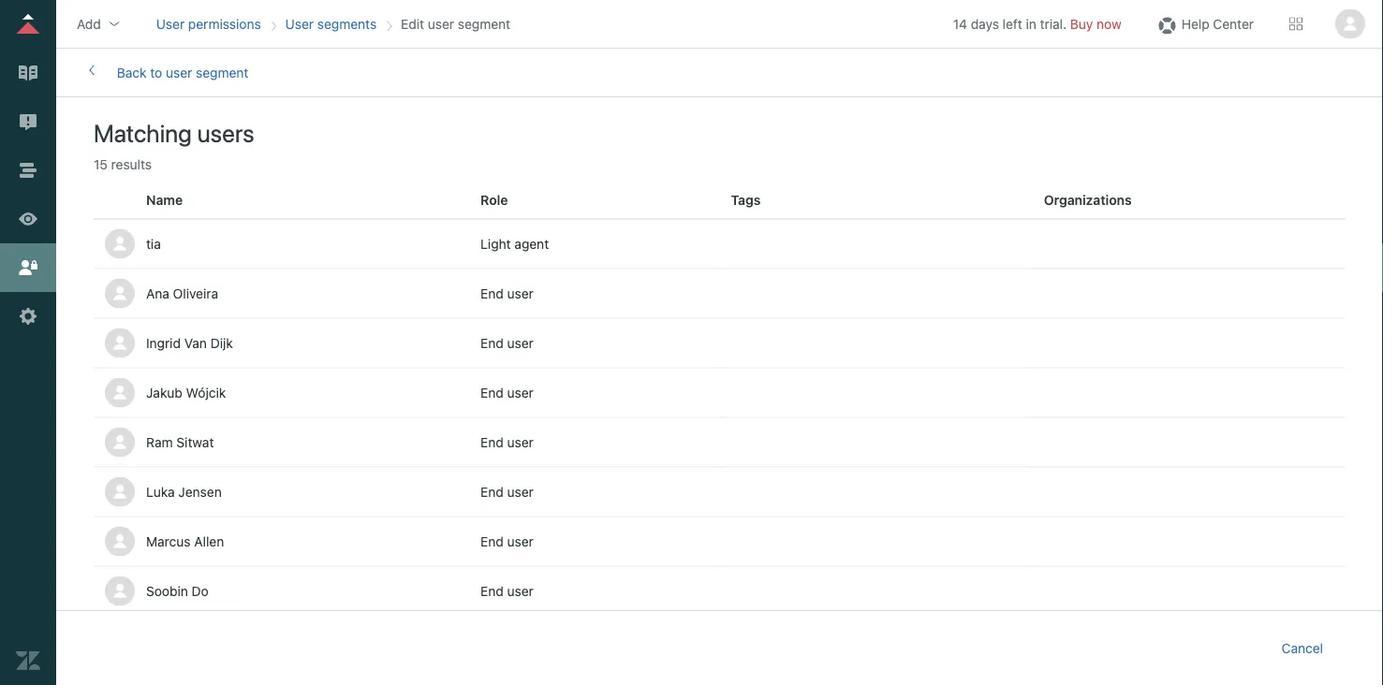 Task type: vqa. For each thing, say whether or not it's contained in the screenshot.
Add dropdown button
yes



Task type: locate. For each thing, give the bounding box(es) containing it.
end for jakub wójcik
[[481, 385, 504, 401]]

role
[[481, 192, 508, 208]]

end user for ram sitwat
[[481, 435, 534, 450]]

zendesk products image
[[1290, 17, 1303, 30]]

light agent
[[481, 236, 549, 252]]

user inside navigation
[[428, 16, 454, 31]]

1 horizontal spatial user
[[285, 16, 314, 31]]

end user for ana oliveira
[[481, 286, 534, 301]]

0 vertical spatial segment
[[458, 16, 511, 31]]

tags
[[731, 192, 761, 208]]

1 horizontal spatial segment
[[458, 16, 511, 31]]

matching users
[[94, 119, 254, 148]]

soobin do
[[146, 584, 209, 599]]

end for ana oliveira
[[481, 286, 504, 301]]

0 horizontal spatial user
[[156, 16, 185, 31]]

oliveira
[[173, 286, 218, 301]]

segment right edit
[[458, 16, 511, 31]]

jakub
[[146, 385, 183, 401]]

allen
[[194, 534, 224, 549]]

users
[[197, 119, 254, 148]]

user for do
[[507, 584, 534, 599]]

navigation
[[152, 10, 514, 38]]

7 end from the top
[[481, 584, 504, 599]]

end user for ingrid van dijk
[[481, 335, 534, 351]]

ram
[[146, 435, 173, 450]]

edit user segment
[[401, 16, 511, 31]]

0 horizontal spatial segment
[[196, 65, 249, 81]]

end
[[481, 286, 504, 301], [481, 335, 504, 351], [481, 385, 504, 401], [481, 435, 504, 450], [481, 484, 504, 500], [481, 534, 504, 549], [481, 584, 504, 599]]

cancel button
[[1267, 630, 1338, 667]]

customize design image
[[16, 207, 40, 231]]

user for user segments
[[285, 16, 314, 31]]

van
[[184, 335, 207, 351]]

add
[[77, 16, 101, 31]]

user for wójcik
[[507, 385, 534, 401]]

ram sitwat
[[146, 435, 214, 450]]

segment inside navigation
[[458, 16, 511, 31]]

soobin
[[146, 584, 188, 599]]

help
[[1182, 16, 1210, 31]]

user for user permissions
[[156, 16, 185, 31]]

1 end from the top
[[481, 286, 504, 301]]

4 end from the top
[[481, 435, 504, 450]]

2 end user from the top
[[481, 335, 534, 351]]

end for luka jensen
[[481, 484, 504, 500]]

end for soobin do
[[481, 584, 504, 599]]

help center
[[1182, 16, 1254, 31]]

jakub wójcik image
[[105, 378, 135, 408]]

user segments link
[[285, 16, 377, 31]]

user
[[428, 16, 454, 31], [166, 65, 192, 81], [507, 286, 534, 301], [507, 335, 534, 351], [507, 385, 534, 401], [507, 435, 534, 450], [507, 484, 534, 500], [507, 534, 534, 549], [507, 584, 534, 599]]

1 vertical spatial segment
[[196, 65, 249, 81]]

5 end user from the top
[[481, 484, 534, 500]]

organizations
[[1044, 192, 1132, 208]]

segment down permissions
[[196, 65, 249, 81]]

back to user segment
[[117, 65, 249, 81]]

6 end from the top
[[481, 534, 504, 549]]

1 user from the left
[[156, 16, 185, 31]]

sitwat
[[176, 435, 214, 450]]

end for ram sitwat
[[481, 435, 504, 450]]

ana oliveira
[[146, 286, 218, 301]]

tia image
[[105, 229, 135, 259]]

end user for marcus allen
[[481, 534, 534, 549]]

14
[[953, 16, 967, 31]]

6 end user from the top
[[481, 534, 534, 549]]

do
[[192, 584, 209, 599]]

luka jensen image
[[105, 477, 135, 507]]

user left segments
[[285, 16, 314, 31]]

3 end user from the top
[[481, 385, 534, 401]]

2 end from the top
[[481, 335, 504, 351]]

2 user from the left
[[285, 16, 314, 31]]

14 days left in trial. buy now
[[953, 16, 1122, 31]]

marcus allen
[[146, 534, 224, 549]]

dijk
[[210, 335, 233, 351]]

ingrid van dijk
[[146, 335, 233, 351]]

user
[[156, 16, 185, 31], [285, 16, 314, 31]]

luka
[[146, 484, 175, 500]]

navigation containing user permissions
[[152, 10, 514, 38]]

1 end user from the top
[[481, 286, 534, 301]]

user up back to user segment link
[[156, 16, 185, 31]]

user permissions image
[[16, 256, 40, 280]]

4 end user from the top
[[481, 435, 534, 450]]

results
[[111, 157, 152, 172]]

segment
[[458, 16, 511, 31], [196, 65, 249, 81]]

matching
[[94, 119, 192, 148]]

5 end from the top
[[481, 484, 504, 500]]

3 end from the top
[[481, 385, 504, 401]]

7 end user from the top
[[481, 584, 534, 599]]

end user
[[481, 286, 534, 301], [481, 335, 534, 351], [481, 385, 534, 401], [481, 435, 534, 450], [481, 484, 534, 500], [481, 534, 534, 549], [481, 584, 534, 599]]



Task type: describe. For each thing, give the bounding box(es) containing it.
manage articles image
[[16, 61, 40, 85]]

light
[[481, 236, 511, 252]]

edit
[[401, 16, 424, 31]]

user segments
[[285, 16, 377, 31]]

end user for luka jensen
[[481, 484, 534, 500]]

luka jensen
[[146, 484, 222, 500]]

soobin do image
[[105, 577, 135, 607]]

segments
[[317, 16, 377, 31]]

jensen
[[178, 484, 222, 500]]

end user for jakub wójcik
[[481, 385, 534, 401]]

ana
[[146, 286, 169, 301]]

tia
[[146, 236, 161, 252]]

cancel
[[1282, 641, 1323, 656]]

15 results
[[94, 157, 152, 172]]

to
[[150, 65, 162, 81]]

end user for soobin do
[[481, 584, 534, 599]]

add button
[[71, 10, 127, 38]]

user permissions link
[[156, 16, 261, 31]]

end for marcus allen
[[481, 534, 504, 549]]

name
[[146, 192, 183, 208]]

back to user segment link
[[84, 63, 249, 81]]

end for ingrid van dijk
[[481, 335, 504, 351]]

back
[[117, 65, 147, 81]]

now
[[1097, 16, 1122, 31]]

zendesk image
[[16, 649, 40, 673]]

wójcik
[[186, 385, 226, 401]]

15
[[94, 157, 108, 172]]

help center button
[[1150, 10, 1260, 38]]

user for van
[[507, 335, 534, 351]]

trial.
[[1040, 16, 1067, 31]]

center
[[1213, 16, 1254, 31]]

settings image
[[16, 304, 40, 329]]

user for allen
[[507, 534, 534, 549]]

days
[[971, 16, 999, 31]]

ana oliveira image
[[105, 279, 135, 309]]

left
[[1003, 16, 1023, 31]]

ram sitwat image
[[105, 428, 135, 458]]

marcus allen image
[[105, 527, 135, 557]]

ingrid
[[146, 335, 181, 351]]

user for jensen
[[507, 484, 534, 500]]

in
[[1026, 16, 1037, 31]]

user for oliveira
[[507, 286, 534, 301]]

permissions
[[188, 16, 261, 31]]

buy
[[1070, 16, 1093, 31]]

user for sitwat
[[507, 435, 534, 450]]

marcus
[[146, 534, 191, 549]]

agent
[[515, 236, 549, 252]]

jakub wójcik
[[146, 385, 226, 401]]

user permissions
[[156, 16, 261, 31]]

moderate content image
[[16, 110, 40, 134]]

arrange content image
[[16, 158, 40, 183]]

ingrid van dijk image
[[105, 328, 135, 358]]



